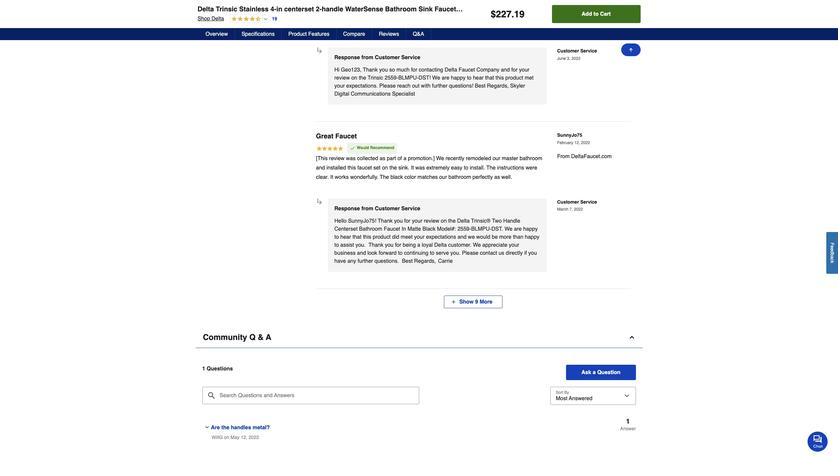 Task type: vqa. For each thing, say whether or not it's contained in the screenshot.
Remove
no



Task type: describe. For each thing, give the bounding box(es) containing it.
we
[[468, 234, 475, 240]]

hear inside hi geo123,  thank you so much for contacting delta faucet company and for your review on the trinsic 2559-blmpu-dst! we are happy to hear that this product met your expectations.  please reach out with further questions!     best regards,    skyler digital communications specialist
[[473, 75, 484, 81]]

from
[[558, 154, 570, 160]]

5 stars image
[[316, 146, 344, 153]]

review inside [this review was collected as part of a promotion.] this is a beautiful sink faucet. i just remodeled my bathroom and this faucet is beautiful and matches my other fixtures.  i really like that is was easy to install and i was able to do it myself. material seems like is very sturdy, i don't see any peeling or anything of that sort.
[[329, 0, 345, 1]]

q
[[250, 333, 256, 342]]

for up in
[[405, 218, 411, 224]]

.
[[512, 9, 515, 19]]

from for geo123,
[[362, 55, 374, 61]]

we up more
[[505, 226, 513, 232]]

your up "digital"
[[335, 83, 345, 89]]

1 horizontal spatial 19
[[515, 9, 525, 19]]

any inside hello sunnyjo75!  thank you for your review on the delta trinsic® two handle centerset bathroom faucet in matte black model#: 2559-blmpu-dst. we are happy to hear that this product did meet your expectations and we would be more than happy to assist you.    thank you for being a loyal delta customer. we appreciate your business and look forward to continuing to serve you. please contact us directly if you have any further questions.    best regards,  carrie
[[348, 258, 356, 264]]

1 answer element
[[621, 418, 636, 432]]

2022 for customer service march 7, 2022
[[574, 207, 583, 212]]

thank for geo123,
[[363, 67, 378, 73]]

out
[[412, 83, 420, 89]]

1 vertical spatial beautiful
[[391, 4, 411, 11]]

this inside [this review was collected as part of a promotion.] we recently remodeled our master bathroom and installed this faucet set on the sink. it was extremely easy to install. the instructions were clear. it works wonderfully. the black color matches our bathroom perfectly as well.
[[348, 165, 356, 171]]

willg on may 12, 2022
[[212, 435, 259, 441]]

on inside hi geo123,  thank you so much for contacting delta faucet company and for your review on the trinsic 2559-blmpu-dst! we are happy to hear that this product met your expectations.  please reach out with further questions!     best regards,    skyler digital communications specialist
[[352, 75, 358, 81]]

service inside customer service march 7, 2022
[[581, 199, 598, 205]]

compare button
[[337, 28, 372, 40]]

much
[[397, 67, 410, 73]]

i left don't
[[504, 14, 505, 20]]

collected for and
[[357, 0, 378, 1]]

q&a button
[[406, 28, 432, 40]]

regards,
[[487, 83, 509, 89]]

customer service march 7, 2022
[[558, 199, 598, 212]]

that inside hi geo123,  thank you so much for contacting delta faucet company and for your review on the trinsic 2559-blmpu-dst! we are happy to hear that this product met your expectations.  please reach out with further questions!     best regards,    skyler digital communications specialist
[[486, 75, 494, 81]]

product inside hi geo123,  thank you so much for contacting delta faucet company and for your review on the trinsic 2559-blmpu-dst! we are happy to hear that this product met your expectations.  please reach out with further questions!     best regards,    skyler digital communications specialist
[[506, 75, 524, 81]]

2559- inside hi geo123,  thank you so much for contacting delta faucet company and for your review on the trinsic 2559-blmpu-dst! we are happy to hear that this product met your expectations.  please reach out with further questions!     best regards,    skyler digital communications specialist
[[385, 75, 399, 81]]

faucet up checkmark image
[[336, 133, 357, 140]]

bathroom inside hello sunnyjo75!  thank you for your review on the delta trinsic® two handle centerset bathroom faucet in matte black model#: 2559-blmpu-dst. we are happy to hear that this product did meet your expectations and we would be more than happy to assist you.    thank you for being a loyal delta customer. we appreciate your business and look forward to continuing to serve you. please contact us directly if you have any further questions.    best regards,  carrie
[[359, 226, 383, 232]]

community
[[203, 333, 247, 342]]

please inside hello sunnyjo75!  thank you for your review on the delta trinsic® two handle centerset bathroom faucet in matte black model#: 2559-blmpu-dst. we are happy to hear that this product did meet your expectations and we would be more than happy to assist you.    thank you for being a loyal delta customer. we appreciate your business and look forward to continuing to serve you. please contact us directly if you have any further questions.    best regards,  carrie
[[462, 250, 479, 256]]

sink.
[[399, 165, 410, 171]]

$
[[491, 9, 496, 19]]

carrie
[[438, 258, 453, 264]]

your down matte
[[414, 234, 425, 240]]

faucet inside hello sunnyjo75!  thank you for your review on the delta trinsic® two handle centerset bathroom faucet in matte black model#: 2559-blmpu-dst. we are happy to hear that this product did meet your expectations and we would be more than happy to assist you.    thank you for being a loyal delta customer. we appreciate your business and look forward to continuing to serve you. please contact us directly if you have any further questions.    best regards,  carrie
[[384, 226, 400, 232]]

this inside hi geo123,  thank you so much for contacting delta faucet company and for your review on the trinsic 2559-blmpu-dst! we are happy to hear that this product met your expectations.  please reach out with further questions!     best regards,    skyler digital communications specialist
[[496, 75, 504, 81]]

on left "may"
[[224, 435, 230, 441]]

chevron down image
[[204, 425, 210, 430]]

overview
[[206, 31, 228, 37]]

expectations
[[426, 234, 456, 240]]

response for sunnyjo75!
[[335, 206, 360, 212]]

i left just
[[508, 0, 510, 1]]

2 vertical spatial thank
[[369, 242, 384, 248]]

us
[[499, 250, 505, 256]]

2 horizontal spatial bathroom
[[520, 156, 543, 162]]

delta trinsic stainless 4-in centerset 2-handle watersense bathroom sink faucet with drain and deck plate
[[198, 5, 540, 13]]

would recommend
[[357, 146, 395, 150]]

see
[[520, 14, 528, 20]]

cart
[[601, 11, 611, 17]]

reach
[[398, 83, 411, 89]]

add to cart button
[[552, 5, 641, 23]]

your up directly
[[509, 242, 520, 248]]

2 my from the left
[[445, 4, 452, 11]]

matches inside [this review was collected as part of a promotion.] we recently remodeled our master bathroom and installed this faucet set on the sink. it was extremely easy to install. the instructions were clear. it works wonderfully. the black color matches our bathroom perfectly as well.
[[418, 174, 438, 180]]

product
[[289, 31, 307, 37]]

product inside hello sunnyjo75!  thank you for your review on the delta trinsic® two handle centerset bathroom faucet in matte black model#: 2559-blmpu-dst. we are happy to hear that this product did meet your expectations and we would be more than happy to assist you.    thank you for being a loyal delta customer. we appreciate your business and look forward to continuing to serve you. please contact us directly if you have any further questions.    best regards,  carrie
[[373, 234, 391, 240]]

1 answer
[[621, 418, 636, 432]]

1 vertical spatial like
[[460, 14, 468, 20]]

centerset
[[335, 226, 358, 232]]

contact
[[480, 250, 498, 256]]

black
[[423, 226, 436, 232]]

was down the delta trinsic stainless 4-in centerset 2-handle watersense bathroom sink faucet with drain and deck plate
[[364, 14, 373, 20]]

to down 'loyal' at the bottom of the page
[[430, 250, 435, 256]]

is right this
[[448, 0, 452, 1]]

watersense
[[345, 5, 384, 13]]

response from customer service for geo123,
[[335, 55, 421, 61]]

easy inside [this review was collected as part of a promotion.] this is a beautiful sink faucet. i just remodeled my bathroom and this faucet is beautiful and matches my other fixtures.  i really like that is was easy to install and i was able to do it myself. material seems like is very sturdy, i don't see any peeling or anything of that sort.
[[316, 14, 328, 20]]

i down sink
[[487, 4, 489, 11]]

2022 inside sunnyjo75 february 12, 2022
[[582, 141, 591, 145]]

master
[[502, 156, 519, 162]]

you.
[[451, 250, 461, 256]]

are inside hi geo123,  thank you so much for contacting delta faucet company and for your review on the trinsic 2559-blmpu-dst! we are happy to hear that this product met your expectations.  please reach out with further questions!     best regards,    skyler digital communications specialist
[[442, 75, 450, 81]]

$ 227 . 19
[[491, 9, 525, 19]]

1 vertical spatial it
[[331, 174, 334, 180]]

1 for 1 answer
[[627, 418, 630, 426]]

communications
[[351, 91, 391, 97]]

k
[[830, 261, 836, 264]]

bathroom inside [this review was collected as part of a promotion.] this is a beautiful sink faucet. i just remodeled my bathroom and this faucet is beautiful and matches my other fixtures.  i really like that is was easy to install and i was able to do it myself. material seems like is very sturdy, i don't see any peeling or anything of that sort.
[[325, 4, 348, 11]]

company
[[477, 67, 500, 73]]

delta inside hi geo123,  thank you so much for contacting delta faucet company and for your review on the trinsic 2559-blmpu-dst! we are happy to hear that this product met your expectations.  please reach out with further questions!     best regards,    skyler digital communications specialist
[[445, 67, 458, 73]]

1 horizontal spatial our
[[493, 156, 501, 162]]

instructions
[[498, 165, 525, 171]]

are
[[211, 425, 220, 431]]

it
[[400, 14, 402, 20]]

so
[[390, 67, 395, 73]]

2 vertical spatial happy
[[525, 234, 540, 240]]

2 e from the top
[[830, 248, 836, 251]]

from for sunnyjo75!
[[362, 206, 374, 212]]

was up watersense
[[346, 0, 356, 1]]

add to cart
[[582, 11, 611, 17]]

1 horizontal spatial bathroom
[[385, 5, 417, 13]]

customer inside customer service june 3, 2022
[[558, 48, 580, 54]]

a inside [this review was collected as part of a promotion.] we recently remodeled our master bathroom and installed this faucet set on the sink. it was extremely easy to install. the instructions were clear. it works wonderfully. the black color matches our bathroom perfectly as well.
[[404, 156, 407, 162]]

handles
[[231, 425, 251, 431]]

dst!
[[419, 75, 431, 81]]

matte
[[408, 226, 421, 232]]

arrow up image
[[629, 47, 634, 53]]

to down centerset
[[335, 234, 339, 240]]

[this for [this review was collected as part of a promotion.] this is a beautiful sink faucet. i just remodeled my bathroom and this faucet is beautiful and matches my other fixtures.  i really like that is was easy to install and i was able to do it myself. material seems like is very sturdy, i don't see any peeling or anything of that sort.
[[316, 0, 328, 1]]

geo123,
[[341, 67, 362, 73]]

business
[[335, 250, 356, 256]]

extremely
[[427, 165, 450, 171]]

myself.
[[404, 14, 421, 20]]

clear.
[[316, 174, 329, 180]]

227
[[496, 9, 512, 19]]

sturdy,
[[487, 14, 502, 20]]

is up sort.
[[385, 4, 389, 11]]

for down did
[[395, 242, 402, 248]]

was down checkmark image
[[346, 156, 356, 162]]

this inside [this review was collected as part of a promotion.] this is a beautiful sink faucet. i just remodeled my bathroom and this faucet is beautiful and matches my other fixtures.  i really like that is was easy to install and i was able to do it myself. material seems like is very sturdy, i don't see any peeling or anything of that sort.
[[359, 4, 368, 11]]

show
[[460, 299, 474, 305]]

hi geo123,  thank you so much for contacting delta faucet company and for your review on the trinsic 2559-blmpu-dst! we are happy to hear that this product met your expectations.  please reach out with further questions!     best regards,    skyler digital communications specialist
[[335, 67, 534, 97]]

centerset
[[284, 5, 314, 13]]

remodeled inside [this review was collected as part of a promotion.] this is a beautiful sink faucet. i just remodeled my bathroom and this faucet is beautiful and matches my other fixtures.  i really like that is was easy to install and i was able to do it myself. material seems like is very sturdy, i don't see any peeling or anything of that sort.
[[521, 0, 546, 1]]

response for geo123,
[[335, 55, 360, 61]]

[this review was collected as part of a promotion.] this is a beautiful sink faucet. i just remodeled my bathroom and this faucet is beautiful and matches my other fixtures.  i really like that is was easy to install and i was able to do it myself. material seems like is very sturdy, i don't see any peeling or anything of that sort.
[[316, 0, 546, 29]]

to right forward
[[398, 250, 403, 256]]

we down we
[[473, 242, 481, 248]]

delta down expectations
[[435, 242, 447, 248]]

specifications button
[[235, 28, 282, 40]]

i down watersense
[[361, 14, 362, 20]]

fixtures.
[[467, 4, 486, 11]]

overview button
[[199, 28, 235, 40]]

other
[[453, 4, 465, 11]]

to inside [this review was collected as part of a promotion.] we recently remodeled our master bathroom and installed this faucet set on the sink. it was extremely easy to install. the instructions were clear. it works wonderfully. the black color matches our bathroom perfectly as well.
[[464, 165, 469, 171]]

are the handles metal? button
[[202, 419, 550, 432]]

to left assist
[[335, 242, 339, 248]]

2 vertical spatial as
[[495, 174, 500, 180]]

faucet.
[[491, 0, 507, 1]]

was right deck
[[530, 4, 539, 11]]

recommend
[[370, 146, 395, 150]]

sunnyjo75!
[[348, 218, 377, 224]]

a up the other
[[453, 0, 456, 1]]

able
[[375, 14, 385, 20]]

this
[[437, 0, 447, 1]]

questions!
[[449, 83, 474, 89]]

0 vertical spatial beautiful
[[458, 0, 478, 1]]

questions
[[207, 366, 233, 372]]

shop delta
[[198, 16, 224, 22]]

works
[[335, 174, 349, 180]]

this inside hello sunnyjo75!  thank you for your review on the delta trinsic® two handle centerset bathroom faucet in matte black model#: 2559-blmpu-dst. we are happy to hear that this product did meet your expectations and we would be more than happy to assist you.    thank you for being a loyal delta customer. we appreciate your business and look forward to continuing to serve you. please contact us directly if you have any further questions.    best regards,  carrie
[[363, 234, 372, 240]]

than
[[513, 234, 524, 240]]

d
[[830, 251, 836, 254]]

the inside [this review was collected as part of a promotion.] we recently remodeled our master bathroom and installed this faucet set on the sink. it was extremely easy to install. the instructions were clear. it works wonderfully. the black color matches our bathroom perfectly as well.
[[390, 165, 397, 171]]

blmpu- inside hello sunnyjo75!  thank you for your review on the delta trinsic® two handle centerset bathroom faucet in matte black model#: 2559-blmpu-dst. we are happy to hear that this product did meet your expectations and we would be more than happy to assist you.    thank you for being a loyal delta customer. we appreciate your business and look forward to continuing to serve you. please contact us directly if you have any further questions.    best regards,  carrie
[[472, 226, 492, 232]]

set
[[374, 165, 381, 171]]

to left "do"
[[386, 14, 391, 20]]

more
[[480, 299, 493, 305]]

in
[[277, 5, 283, 13]]

hi
[[335, 67, 340, 73]]

chevron up image
[[629, 334, 636, 341]]

1 vertical spatial 12,
[[241, 435, 247, 441]]

installed
[[327, 165, 346, 171]]

to down "handle"
[[329, 14, 334, 20]]

are inside hello sunnyjo75!  thank you for your review on the delta trinsic® two handle centerset bathroom faucet in matte black model#: 2559-blmpu-dst. we are happy to hear that this product did meet your expectations and we would be more than happy to assist you.    thank you for being a loyal delta customer. we appreciate your business and look forward to continuing to serve you. please contact us directly if you have any further questions.    best regards,  carrie
[[514, 226, 522, 232]]

1 questions ask a question
[[202, 366, 621, 376]]

plus image
[[451, 300, 457, 305]]

arrow right image for hello sunnyjo75!  thank you for your review on the delta trinsic® two handle centerset bathroom faucet in matte black model#: 2559-blmpu-dst. we are happy to hear that this product did meet your expectations and we would be more than happy to assist you.    thank you for being a loyal delta customer. we appreciate your business and look forward to continuing to serve you. please contact us directly if you have any further questions.    best regards,  carrie
[[317, 199, 323, 206]]

review inside [this review was collected as part of a promotion.] we recently remodeled our master bathroom and installed this faucet set on the sink. it was extremely easy to install. the instructions were clear. it works wonderfully. the black color matches our bathroom perfectly as well.
[[329, 156, 345, 162]]

hello
[[335, 218, 347, 224]]

features
[[309, 31, 330, 37]]

easy inside [this review was collected as part of a promotion.] we recently remodeled our master bathroom and installed this faucet set on the sink. it was extremely easy to install. the instructions were clear. it works wonderfully. the black color matches our bathroom perfectly as well.
[[451, 165, 463, 171]]

2-
[[316, 5, 322, 13]]

to inside hi geo123,  thank you so much for contacting delta faucet company and for your review on the trinsic 2559-blmpu-dst! we are happy to hear that this product met your expectations.  please reach out with further questions!     best regards,    skyler digital communications specialist
[[467, 75, 472, 81]]

specifications
[[242, 31, 275, 37]]

reviews button
[[372, 28, 406, 40]]

serve
[[436, 250, 449, 256]]

collected for on
[[357, 156, 378, 162]]

a inside hello sunnyjo75!  thank you for your review on the delta trinsic® two handle centerset bathroom faucet in matte black model#: 2559-blmpu-dst. we are happy to hear that this product did meet your expectations and we would be more than happy to assist you.    thank you for being a loyal delta customer. we appreciate your business and look forward to continuing to serve you. please contact us directly if you have any further questions.    best regards,  carrie
[[418, 242, 421, 248]]

promotion.] for extremely
[[408, 156, 435, 162]]

delta right 'shop'
[[212, 16, 224, 22]]

faucet inside [this review was collected as part of a promotion.] this is a beautiful sink faucet. i just remodeled my bathroom and this faucet is beautiful and matches my other fixtures.  i really like that is was easy to install and i was able to do it myself. material seems like is very sturdy, i don't see any peeling or anything of that sort.
[[369, 4, 384, 11]]

peeling
[[316, 23, 334, 29]]

happy inside hi geo123,  thank you so much for contacting delta faucet company and for your review on the trinsic 2559-blmpu-dst! we are happy to hear that this product met your expectations.  please reach out with further questions!     best regards,    skyler digital communications specialist
[[451, 75, 466, 81]]

your up matte
[[412, 218, 423, 224]]

was up color
[[416, 165, 425, 171]]

appreciate
[[483, 242, 508, 248]]

anything
[[341, 23, 362, 29]]

digital
[[335, 91, 350, 97]]

1 vertical spatial the
[[380, 174, 389, 180]]

faucet up seems
[[435, 5, 457, 13]]

0 horizontal spatial 19
[[272, 16, 277, 21]]



Task type: locate. For each thing, give the bounding box(es) containing it.
0 vertical spatial 1
[[202, 366, 205, 372]]

part inside [this review was collected as part of a promotion.] we recently remodeled our master bathroom and installed this faucet set on the sink. it was extremely easy to install. the instructions were clear. it works wonderfully. the black color matches our bathroom perfectly as well.
[[387, 156, 396, 162]]

customer up the sunnyjo75! at the top left of page
[[375, 206, 400, 212]]

are down contacting
[[442, 75, 450, 81]]

thank inside hi geo123,  thank you so much for contacting delta faucet company and for your review on the trinsic 2559-blmpu-dst! we are happy to hear that this product met your expectations.  please reach out with further questions!     best regards,    skyler digital communications specialist
[[363, 67, 378, 73]]

a right ask
[[593, 370, 596, 376]]

1 response from the top
[[335, 55, 360, 61]]

1 response from customer service from the top
[[335, 55, 421, 61]]

delta up 'shop'
[[198, 5, 214, 13]]

this up regards,
[[496, 75, 504, 81]]

this
[[359, 4, 368, 11], [496, 75, 504, 81], [348, 165, 356, 171], [363, 234, 372, 240]]

1 vertical spatial our
[[440, 174, 447, 180]]

1 vertical spatial collected
[[357, 156, 378, 162]]

2022 right 7,
[[574, 207, 583, 212]]

0 horizontal spatial my
[[316, 4, 323, 11]]

you up forward
[[385, 242, 394, 248]]

0 vertical spatial happy
[[451, 75, 466, 81]]

color
[[405, 174, 416, 180]]

&
[[258, 333, 264, 342]]

1 up answer
[[627, 418, 630, 426]]

2 vertical spatial bathroom
[[449, 174, 471, 180]]

f e e d b a c k
[[830, 243, 836, 264]]

2 part from the top
[[387, 156, 396, 162]]

part
[[387, 0, 396, 1], [387, 156, 396, 162]]

1 horizontal spatial are
[[514, 226, 522, 232]]

arrow right image for hi geo123,  thank you so much for contacting delta faucet company and for your review on the trinsic 2559-blmpu-dst! we are happy to hear that this product met your expectations.  please reach out with further questions!     best regards,    skyler digital communications specialist
[[317, 48, 323, 55]]

on inside [this review was collected as part of a promotion.] we recently remodeled our master bathroom and installed this faucet set on the sink. it was extremely easy to install. the instructions were clear. it works wonderfully. the black color matches our bathroom perfectly as well.
[[382, 165, 388, 171]]

bathroom down recently at the top right of the page
[[449, 174, 471, 180]]

0 vertical spatial the
[[487, 165, 496, 171]]

seems
[[443, 14, 459, 20]]

please down customer.
[[462, 250, 479, 256]]

february
[[558, 141, 574, 145]]

and
[[349, 4, 358, 11], [412, 4, 421, 11], [493, 5, 505, 13], [350, 14, 359, 20], [501, 67, 510, 73], [316, 165, 325, 171], [458, 234, 467, 240], [357, 250, 366, 256]]

a up myself.
[[404, 0, 407, 1]]

1 left questions
[[202, 366, 205, 372]]

1 horizontal spatial 12,
[[575, 141, 580, 145]]

1 vertical spatial part
[[387, 156, 396, 162]]

blmpu-
[[399, 75, 419, 81], [472, 226, 492, 232]]

2022 up the from deltafaucet.com
[[582, 141, 591, 145]]

matches down extremely
[[418, 174, 438, 180]]

we inside [this review was collected as part of a promotion.] we recently remodeled our master bathroom and installed this faucet set on the sink. it was extremely easy to install. the instructions were clear. it works wonderfully. the black color matches our bathroom perfectly as well.
[[437, 156, 444, 162]]

0 vertical spatial from
[[362, 55, 374, 61]]

0 vertical spatial it
[[411, 165, 414, 171]]

our down extremely
[[440, 174, 447, 180]]

collected
[[357, 0, 378, 1], [357, 156, 378, 162]]

from deltafaucet.com
[[558, 154, 612, 160]]

is left very
[[470, 14, 473, 20]]

you right if
[[529, 250, 537, 256]]

customer inside customer service march 7, 2022
[[558, 199, 580, 205]]

beautiful up it
[[391, 4, 411, 11]]

matches
[[423, 4, 443, 11], [418, 174, 438, 180]]

0 vertical spatial blmpu-
[[399, 75, 419, 81]]

12,
[[575, 141, 580, 145], [241, 435, 247, 441]]

0 horizontal spatial bathroom
[[325, 4, 348, 11]]

the up black
[[390, 165, 397, 171]]

collected inside [this review was collected as part of a promotion.] we recently remodeled our master bathroom and installed this faucet set on the sink. it was extremely easy to install. the instructions were clear. it works wonderfully. the black color matches our bathroom perfectly as well.
[[357, 156, 378, 162]]

0 horizontal spatial best
[[402, 258, 413, 264]]

1 [this from the top
[[316, 0, 328, 1]]

remodeled up plate
[[521, 0, 546, 1]]

product
[[506, 75, 524, 81], [373, 234, 391, 240]]

1 vertical spatial 1
[[627, 418, 630, 426]]

hear inside hello sunnyjo75!  thank you for your review on the delta trinsic® two handle centerset bathroom faucet in matte black model#: 2559-blmpu-dst. we are happy to hear that this product did meet your expectations and we would be more than happy to assist you.    thank you for being a loyal delta customer. we appreciate your business and look forward to continuing to serve you. please contact us directly if you have any further questions.    best regards,  carrie
[[341, 234, 351, 240]]

0 vertical spatial further
[[432, 83, 448, 89]]

hear down company
[[473, 75, 484, 81]]

you up in
[[394, 218, 403, 224]]

response
[[335, 55, 360, 61], [335, 206, 360, 212]]

remodeled up install.
[[466, 156, 492, 162]]

0 vertical spatial response from customer service
[[335, 55, 421, 61]]

as inside [this review was collected as part of a promotion.] this is a beautiful sink faucet. i just remodeled my bathroom and this faucet is beautiful and matches my other fixtures.  i really like that is was easy to install and i was able to do it myself. material seems like is very sturdy, i don't see any peeling or anything of that sort.
[[380, 0, 386, 1]]

part up "do"
[[387, 0, 396, 1]]

1 vertical spatial with
[[421, 83, 431, 89]]

1 e from the top
[[830, 246, 836, 248]]

the inside are the handles metal? button
[[222, 425, 230, 431]]

as down 'recommend'
[[380, 156, 386, 162]]

part inside [this review was collected as part of a promotion.] this is a beautiful sink faucet. i just remodeled my bathroom and this faucet is beautiful and matches my other fixtures.  i really like that is was easy to install and i was able to do it myself. material seems like is very sturdy, i don't see any peeling or anything of that sort.
[[387, 0, 396, 1]]

ask a question button
[[567, 365, 636, 381]]

the inside hi geo123,  thank you so much for contacting delta faucet company and for your review on the trinsic 2559-blmpu-dst! we are happy to hear that this product met your expectations.  please reach out with further questions!     best regards,    skyler digital communications specialist
[[359, 75, 367, 81]]

0 vertical spatial like
[[504, 4, 512, 11]]

are up than
[[514, 226, 522, 232]]

trinsic inside hi geo123,  thank you so much for contacting delta faucet company and for your review on the trinsic 2559-blmpu-dst! we are happy to hear that this product met your expectations.  please reach out with further questions!     best regards,    skyler digital communications specialist
[[368, 75, 384, 81]]

that left sort.
[[369, 23, 378, 29]]

1 vertical spatial as
[[380, 156, 386, 162]]

faucet up questions!
[[459, 67, 475, 73]]

2559- inside hello sunnyjo75!  thank you for your review on the delta trinsic® two handle centerset bathroom faucet in matte black model#: 2559-blmpu-dst. we are happy to hear that this product did meet your expectations and we would be more than happy to assist you.    thank you for being a loyal delta customer. we appreciate your business and look forward to continuing to serve you. please contact us directly if you have any further questions.    best regards,  carrie
[[458, 226, 472, 232]]

2 from from the top
[[362, 206, 374, 212]]

0 vertical spatial our
[[493, 156, 501, 162]]

1 vertical spatial bathroom
[[520, 156, 543, 162]]

easy
[[316, 14, 328, 20], [451, 165, 463, 171]]

1 inside 1 questions ask a question
[[202, 366, 205, 372]]

hear down centerset
[[341, 234, 351, 240]]

best inside hello sunnyjo75!  thank you for your review on the delta trinsic® two handle centerset bathroom faucet in matte black model#: 2559-blmpu-dst. we are happy to hear that this product did meet your expectations and we would be more than happy to assist you.    thank you for being a loyal delta customer. we appreciate your business and look forward to continuing to serve you. please contact us directly if you have any further questions.    best regards,  carrie
[[402, 258, 413, 264]]

1 horizontal spatial remodeled
[[521, 0, 546, 1]]

1 horizontal spatial any
[[530, 14, 539, 20]]

metal?
[[253, 425, 270, 431]]

collected inside [this review was collected as part of a promotion.] this is a beautiful sink faucet. i just remodeled my bathroom and this faucet is beautiful and matches my other fixtures.  i really like that is was easy to install and i was able to do it myself. material seems like is very sturdy, i don't see any peeling or anything of that sort.
[[357, 0, 378, 1]]

please inside hi geo123,  thank you so much for contacting delta faucet company and for your review on the trinsic 2559-blmpu-dst! we are happy to hear that this product met your expectations.  please reach out with further questions!     best regards,    skyler digital communications specialist
[[380, 83, 396, 89]]

1 collected from the top
[[357, 0, 378, 1]]

1 horizontal spatial further
[[432, 83, 448, 89]]

any down plate
[[530, 14, 539, 20]]

a up k
[[830, 256, 836, 259]]

matches inside [this review was collected as part of a promotion.] this is a beautiful sink faucet. i just remodeled my bathroom and this faucet is beautiful and matches my other fixtures.  i really like that is was easy to install and i was able to do it myself. material seems like is very sturdy, i don't see any peeling or anything of that sort.
[[423, 4, 443, 11]]

hello sunnyjo75!  thank you for your review on the delta trinsic® two handle centerset bathroom faucet in matte black model#: 2559-blmpu-dst. we are happy to hear that this product did meet your expectations and we would be more than happy to assist you.    thank you for being a loyal delta customer. we appreciate your business and look forward to continuing to serve you. please contact us directly if you have any further questions.    best regards,  carrie
[[335, 218, 540, 264]]

1 vertical spatial response
[[335, 206, 360, 212]]

promotion.] inside [this review was collected as part of a promotion.] this is a beautiful sink faucet. i just remodeled my bathroom and this faucet is beautiful and matches my other fixtures.  i really like that is was easy to install and i was able to do it myself. material seems like is very sturdy, i don't see any peeling or anything of that sort.
[[408, 0, 435, 1]]

promotion.] for and
[[408, 0, 435, 1]]

as for sink.
[[380, 156, 386, 162]]

happy up questions!
[[451, 75, 466, 81]]

in
[[402, 226, 406, 232]]

1 vertical spatial response from customer service
[[335, 206, 421, 212]]

1 vertical spatial remodeled
[[466, 156, 492, 162]]

1 vertical spatial arrow right image
[[317, 199, 323, 206]]

as for faucet
[[380, 0, 386, 1]]

0 horizontal spatial our
[[440, 174, 447, 180]]

2 response from the top
[[335, 206, 360, 212]]

thank
[[363, 67, 378, 73], [378, 218, 393, 224], [369, 242, 384, 248]]

we up extremely
[[437, 156, 444, 162]]

0 vertical spatial matches
[[423, 4, 443, 11]]

best down the "continuing"
[[402, 258, 413, 264]]

1 horizontal spatial easy
[[451, 165, 463, 171]]

your
[[520, 67, 530, 73], [335, 83, 345, 89], [412, 218, 423, 224], [414, 234, 425, 240], [509, 242, 520, 248]]

checkmark image
[[350, 146, 355, 151]]

deck
[[506, 5, 522, 13]]

please
[[380, 83, 396, 89], [462, 250, 479, 256]]

[this for [this review was collected as part of a promotion.] we recently remodeled our master bathroom and installed this faucet set on the sink. it was extremely easy to install. the instructions were clear. it works wonderfully. the black color matches our bathroom perfectly as well.
[[316, 156, 328, 162]]

review down "hi"
[[335, 75, 350, 81]]

answer
[[621, 426, 636, 432]]

as up the delta trinsic stainless 4-in centerset 2-handle watersense bathroom sink faucet with drain and deck plate
[[380, 0, 386, 1]]

1 part from the top
[[387, 0, 396, 1]]

you left so
[[380, 67, 388, 73]]

2 response from customer service from the top
[[335, 206, 421, 212]]

1 promotion.] from the top
[[408, 0, 435, 1]]

for
[[411, 67, 418, 73], [512, 67, 518, 73], [405, 218, 411, 224], [395, 242, 402, 248]]

of for sink.
[[398, 156, 402, 162]]

to inside button
[[594, 11, 599, 17]]

from up "geo123,"
[[362, 55, 374, 61]]

sunnyjo75
[[558, 133, 583, 138]]

0 vertical spatial as
[[380, 0, 386, 1]]

or
[[335, 23, 340, 29]]

install.
[[470, 165, 485, 171]]

0 vertical spatial any
[[530, 14, 539, 20]]

1 horizontal spatial please
[[462, 250, 479, 256]]

arrow right image down clear.
[[317, 199, 323, 206]]

1 from from the top
[[362, 55, 374, 61]]

2022 inside customer service june 3, 2022
[[572, 56, 581, 61]]

service
[[581, 48, 598, 54], [402, 55, 421, 61], [581, 199, 598, 205], [402, 206, 421, 212]]

any inside [this review was collected as part of a promotion.] this is a beautiful sink faucet. i just remodeled my bathroom and this faucet is beautiful and matches my other fixtures.  i really like that is was easy to install and i was able to do it myself. material seems like is very sturdy, i don't see any peeling or anything of that sort.
[[530, 14, 539, 20]]

a inside button
[[830, 256, 836, 259]]

is up see
[[524, 4, 528, 11]]

are the handles metal?
[[211, 425, 270, 431]]

this up anything on the left
[[359, 4, 368, 11]]

march
[[558, 207, 569, 212]]

1 vertical spatial best
[[402, 258, 413, 264]]

the up model#: on the right of page
[[449, 218, 456, 224]]

trinsic up expectations.
[[368, 75, 384, 81]]

0 vertical spatial with
[[458, 5, 472, 13]]

remodeled inside [this review was collected as part of a promotion.] we recently remodeled our master bathroom and installed this faucet set on the sink. it was extremely easy to install. the instructions were clear. it works wonderfully. the black color matches our bathroom perfectly as well.
[[466, 156, 492, 162]]

q&a
[[413, 31, 424, 37]]

2022 right 3,
[[572, 56, 581, 61]]

would
[[477, 234, 491, 240]]

0 horizontal spatial the
[[380, 174, 389, 180]]

1 vertical spatial of
[[363, 23, 367, 29]]

0 horizontal spatial 12,
[[241, 435, 247, 441]]

2559- up we
[[458, 226, 472, 232]]

part for sink.
[[387, 156, 396, 162]]

1 horizontal spatial product
[[506, 75, 524, 81]]

bathroom up it
[[385, 5, 417, 13]]

1 my from the left
[[316, 4, 323, 11]]

with
[[458, 5, 472, 13], [421, 83, 431, 89]]

a inside 1 questions ask a question
[[593, 370, 596, 376]]

review inside hi geo123,  thank you so much for contacting delta faucet company and for your review on the trinsic 2559-blmpu-dst! we are happy to hear that this product met your expectations.  please reach out with further questions!     best regards,    skyler digital communications specialist
[[335, 75, 350, 81]]

0 vertical spatial easy
[[316, 14, 328, 20]]

Search Questions and Answers text field
[[202, 387, 419, 405]]

that down just
[[514, 4, 523, 11]]

willg
[[212, 435, 223, 441]]

0 horizontal spatial please
[[380, 83, 396, 89]]

2 vertical spatial of
[[398, 156, 402, 162]]

that inside hello sunnyjo75!  thank you for your review on the delta trinsic® two handle centerset bathroom faucet in matte black model#: 2559-blmpu-dst. we are happy to hear that this product did meet your expectations and we would be more than happy to assist you.    thank you for being a loyal delta customer. we appreciate your business and look forward to continuing to serve you. please contact us directly if you have any further questions.    best regards,  carrie
[[353, 234, 362, 240]]

any down business
[[348, 258, 356, 264]]

happy right than
[[525, 234, 540, 240]]

2022 inside customer service march 7, 2022
[[574, 207, 583, 212]]

12, inside sunnyjo75 february 12, 2022
[[575, 141, 580, 145]]

0 vertical spatial remodeled
[[521, 0, 546, 1]]

0 horizontal spatial hear
[[341, 234, 351, 240]]

this up works
[[348, 165, 356, 171]]

[this inside [this review was collected as part of a promotion.] we recently remodeled our master bathroom and installed this faucet set on the sink. it was extremely easy to install. the instructions were clear. it works wonderfully. the black color matches our bathroom perfectly as well.
[[316, 156, 328, 162]]

1 vertical spatial product
[[373, 234, 391, 240]]

hear
[[473, 75, 484, 81], [341, 234, 351, 240]]

1 vertical spatial [this
[[316, 156, 328, 162]]

0 vertical spatial best
[[475, 83, 486, 89]]

review inside hello sunnyjo75!  thank you for your review on the delta trinsic® two handle centerset bathroom faucet in matte black model#: 2559-blmpu-dst. we are happy to hear that this product did meet your expectations and we would be more than happy to assist you.    thank you for being a loyal delta customer. we appreciate your business and look forward to continuing to serve you. please contact us directly if you have any further questions.    best regards,  carrie
[[424, 218, 440, 224]]

best left regards,
[[475, 83, 486, 89]]

1 vertical spatial from
[[362, 206, 374, 212]]

on up model#: on the right of page
[[441, 218, 447, 224]]

1 horizontal spatial it
[[411, 165, 414, 171]]

0 vertical spatial hear
[[473, 75, 484, 81]]

1 arrow right image from the top
[[317, 48, 323, 55]]

sink
[[480, 0, 489, 1]]

0 vertical spatial product
[[506, 75, 524, 81]]

thank for sunnyjo75!
[[378, 218, 393, 224]]

0 vertical spatial promotion.]
[[408, 0, 435, 1]]

1 horizontal spatial 2559-
[[458, 226, 472, 232]]

and inside [this review was collected as part of a promotion.] we recently remodeled our master bathroom and installed this faucet set on the sink. it was extremely easy to install. the instructions were clear. it works wonderfully. the black color matches our bathroom perfectly as well.
[[316, 165, 325, 171]]

2 promotion.] from the top
[[408, 156, 435, 162]]

2 [this from the top
[[316, 156, 328, 162]]

black
[[391, 174, 403, 180]]

sink
[[419, 5, 433, 13]]

that down company
[[486, 75, 494, 81]]

0 vertical spatial bathroom
[[385, 5, 417, 13]]

2 collected from the top
[[357, 156, 378, 162]]

dst.
[[492, 226, 504, 232]]

directly
[[506, 250, 523, 256]]

1 horizontal spatial trinsic
[[368, 75, 384, 81]]

further inside hello sunnyjo75!  thank you for your review on the delta trinsic® two handle centerset bathroom faucet in matte black model#: 2559-blmpu-dst. we are happy to hear that this product did meet your expectations and we would be more than happy to assist you.    thank you for being a loyal delta customer. we appreciate your business and look forward to continuing to serve you. please contact us directly if you have any further questions.    best regards,  carrie
[[358, 258, 373, 264]]

0 vertical spatial [this
[[316, 0, 328, 1]]

arrow right image
[[317, 48, 323, 55], [317, 199, 323, 206]]

1 vertical spatial hear
[[341, 234, 351, 240]]

response from customer service
[[335, 55, 421, 61], [335, 206, 421, 212]]

handle
[[322, 5, 344, 13]]

my up the "peeling"
[[316, 4, 323, 11]]

thank up look
[[369, 242, 384, 248]]

collected down would
[[357, 156, 378, 162]]

customer.
[[449, 242, 472, 248]]

have
[[335, 258, 346, 264]]

0 vertical spatial arrow right image
[[317, 48, 323, 55]]

1 for 1 questions ask a question
[[202, 366, 205, 372]]

bathroom
[[325, 4, 348, 11], [520, 156, 543, 162], [449, 174, 471, 180]]

0 vertical spatial of
[[398, 0, 402, 1]]

0 horizontal spatial beautiful
[[391, 4, 411, 11]]

1 vertical spatial promotion.]
[[408, 156, 435, 162]]

0 horizontal spatial like
[[460, 14, 468, 20]]

1 inside the 1 answer
[[627, 418, 630, 426]]

the up perfectly
[[487, 165, 496, 171]]

the up expectations.
[[359, 75, 367, 81]]

e up the b on the right bottom
[[830, 248, 836, 251]]

2559-
[[385, 75, 399, 81], [458, 226, 472, 232]]

bathroom up were
[[520, 156, 543, 162]]

very
[[475, 14, 485, 20]]

your up met
[[520, 67, 530, 73]]

faucet up wonderfully.
[[358, 165, 372, 171]]

you inside hi geo123,  thank you so much for contacting delta faucet company and for your review on the trinsic 2559-blmpu-dst! we are happy to hear that this product met your expectations.  please reach out with further questions!     best regards,    skyler digital communications specialist
[[380, 67, 388, 73]]

expectations.
[[347, 83, 378, 89]]

and inside hi geo123,  thank you so much for contacting delta faucet company and for your review on the trinsic 2559-blmpu-dst! we are happy to hear that this product met your expectations.  please reach out with further questions!     best regards,    skyler digital communications specialist
[[501, 67, 510, 73]]

1 vertical spatial trinsic
[[368, 75, 384, 81]]

part for faucet
[[387, 0, 396, 1]]

blmpu- up reach on the top left of the page
[[399, 75, 419, 81]]

for up the skyler
[[512, 67, 518, 73]]

response from customer service for sunnyjo75!
[[335, 206, 421, 212]]

0 vertical spatial 12,
[[575, 141, 580, 145]]

for right much
[[411, 67, 418, 73]]

part down 'recommend'
[[387, 156, 396, 162]]

to left install.
[[464, 165, 469, 171]]

i
[[508, 0, 510, 1], [487, 4, 489, 11], [361, 14, 362, 20], [504, 14, 505, 20]]

just
[[511, 0, 520, 1]]

2 arrow right image from the top
[[317, 199, 323, 206]]

customer up so
[[375, 55, 400, 61]]

1 horizontal spatial 1
[[627, 418, 630, 426]]

that up assist
[[353, 234, 362, 240]]

happy
[[451, 75, 466, 81], [524, 226, 538, 232], [525, 234, 540, 240]]

it right clear.
[[331, 174, 334, 180]]

e
[[830, 246, 836, 248], [830, 248, 836, 251]]

beautiful up fixtures.
[[458, 0, 478, 1]]

faucet
[[369, 4, 384, 11], [358, 165, 372, 171]]

meet
[[401, 234, 413, 240]]

blmpu- inside hi geo123,  thank you so much for contacting delta faucet company and for your review on the trinsic 2559-blmpu-dst! we are happy to hear that this product met your expectations.  please reach out with further questions!     best regards,    skyler digital communications specialist
[[399, 75, 419, 81]]

the inside hello sunnyjo75!  thank you for your review on the delta trinsic® two handle centerset bathroom faucet in matte black model#: 2559-blmpu-dst. we are happy to hear that this product did meet your expectations and we would be more than happy to assist you.    thank you for being a loyal delta customer. we appreciate your business and look forward to continuing to serve you. please contact us directly if you have any further questions.    best regards,  carrie
[[449, 218, 456, 224]]

remodeled
[[521, 0, 546, 1], [466, 156, 492, 162]]

service inside customer service june 3, 2022
[[581, 48, 598, 54]]

my
[[316, 4, 323, 11], [445, 4, 452, 11]]

[this review was collected as part of a promotion.] we recently remodeled our master bathroom and installed this faucet set on the sink. it was extremely easy to install. the instructions were clear. it works wonderfully. the black color matches our bathroom perfectly as well.
[[316, 156, 543, 180]]

1 vertical spatial further
[[358, 258, 373, 264]]

please left reach on the top left of the page
[[380, 83, 396, 89]]

continuing
[[404, 250, 429, 256]]

0 horizontal spatial easy
[[316, 14, 328, 20]]

promotion.] inside [this review was collected as part of a promotion.] we recently remodeled our master bathroom and installed this faucet set on the sink. it was extremely easy to install. the instructions were clear. it works wonderfully. the black color matches our bathroom perfectly as well.
[[408, 156, 435, 162]]

delta left trinsic®
[[458, 218, 470, 224]]

1 horizontal spatial best
[[475, 83, 486, 89]]

with inside hi geo123,  thank you so much for contacting delta faucet company and for your review on the trinsic 2559-blmpu-dst! we are happy to hear that this product met your expectations.  please reach out with further questions!     best regards,    skyler digital communications specialist
[[421, 83, 431, 89]]

community q & a
[[203, 333, 272, 342]]

of for faucet
[[398, 0, 402, 1]]

of inside [this review was collected as part of a promotion.] we recently remodeled our master bathroom and installed this faucet set on the sink. it was extremely easy to install. the instructions were clear. it works wonderfully. the black color matches our bathroom perfectly as well.
[[398, 156, 402, 162]]

best
[[475, 83, 486, 89], [402, 258, 413, 264]]

june
[[558, 56, 566, 61]]

0 vertical spatial 2559-
[[385, 75, 399, 81]]

faucet inside hi geo123,  thank you so much for contacting delta faucet company and for your review on the trinsic 2559-blmpu-dst! we are happy to hear that this product met your expectations.  please reach out with further questions!     best regards,    skyler digital communications specialist
[[459, 67, 475, 73]]

product left did
[[373, 234, 391, 240]]

more
[[500, 234, 512, 240]]

customer up 7,
[[558, 199, 580, 205]]

0 horizontal spatial blmpu-
[[399, 75, 419, 81]]

be
[[492, 234, 498, 240]]

question
[[598, 370, 621, 376]]

add
[[582, 11, 593, 17]]

0 vertical spatial are
[[442, 75, 450, 81]]

assist
[[341, 242, 354, 248]]

met
[[525, 75, 534, 81]]

2022 for willg on may 12, 2022
[[249, 435, 259, 441]]

1 horizontal spatial beautiful
[[458, 0, 478, 1]]

was
[[346, 0, 356, 1], [530, 4, 539, 11], [364, 14, 373, 20], [346, 156, 356, 162], [416, 165, 425, 171]]

12, down sunnyjo75
[[575, 141, 580, 145]]

1 vertical spatial matches
[[418, 174, 438, 180]]

is
[[448, 0, 452, 1], [385, 4, 389, 11], [524, 4, 528, 11], [470, 14, 473, 20]]

4.5 stars image
[[230, 16, 261, 22]]

you
[[380, 67, 388, 73], [394, 218, 403, 224], [385, 242, 394, 248], [529, 250, 537, 256]]

trinsic®
[[472, 218, 491, 224]]

specialist
[[392, 91, 415, 97]]

1 vertical spatial thank
[[378, 218, 393, 224]]

we inside hi geo123,  thank you so much for contacting delta faucet company and for your review on the trinsic 2559-blmpu-dst! we are happy to hear that this product met your expectations.  please reach out with further questions!     best regards,    skyler digital communications specialist
[[433, 75, 441, 81]]

b
[[830, 254, 836, 256]]

on inside hello sunnyjo75!  thank you for your review on the delta trinsic® two handle centerset bathroom faucet in matte black model#: 2559-blmpu-dst. we are happy to hear that this product did meet your expectations and we would be more than happy to assist you.    thank you for being a loyal delta customer. we appreciate your business and look forward to continuing to serve you. please contact us directly if you have any further questions.    best regards,  carrie
[[441, 218, 447, 224]]

customer
[[558, 48, 580, 54], [375, 55, 400, 61], [558, 199, 580, 205], [375, 206, 400, 212]]

sort.
[[379, 23, 390, 29]]

a up the "continuing"
[[418, 242, 421, 248]]

further inside hi geo123,  thank you so much for contacting delta faucet company and for your review on the trinsic 2559-blmpu-dst! we are happy to hear that this product met your expectations.  please reach out with further questions!     best regards,    skyler digital communications specialist
[[432, 83, 448, 89]]

0 horizontal spatial bathroom
[[359, 226, 383, 232]]

1 vertical spatial happy
[[524, 226, 538, 232]]

thank up expectations.
[[363, 67, 378, 73]]

best inside hi geo123,  thank you so much for contacting delta faucet company and for your review on the trinsic 2559-blmpu-dst! we are happy to hear that this product met your expectations.  please reach out with further questions!     best regards,    skyler digital communications specialist
[[475, 83, 486, 89]]

0 horizontal spatial are
[[442, 75, 450, 81]]

1 vertical spatial please
[[462, 250, 479, 256]]

2022 for customer service june 3, 2022
[[572, 56, 581, 61]]

1 horizontal spatial hear
[[473, 75, 484, 81]]

1 horizontal spatial bathroom
[[449, 174, 471, 180]]

bathroom up install
[[325, 4, 348, 11]]

[this inside [this review was collected as part of a promotion.] this is a beautiful sink faucet. i just remodeled my bathroom and this faucet is beautiful and matches my other fixtures.  i really like that is was easy to install and i was able to do it myself. material seems like is very sturdy, i don't see any peeling or anything of that sort.
[[316, 0, 328, 1]]

matches up material
[[423, 4, 443, 11]]

from up the sunnyjo75! at the top left of page
[[362, 206, 374, 212]]

really
[[490, 4, 503, 11]]

chat invite button image
[[808, 432, 829, 452]]

0 vertical spatial trinsic
[[216, 5, 238, 13]]

0 horizontal spatial 1
[[202, 366, 205, 372]]

0 vertical spatial faucet
[[369, 4, 384, 11]]

promotion.] up sink
[[408, 0, 435, 1]]

1 horizontal spatial like
[[504, 4, 512, 11]]

faucet inside [this review was collected as part of a promotion.] we recently remodeled our master bathroom and installed this faucet set on the sink. it was extremely easy to install. the instructions were clear. it works wonderfully. the black color matches our bathroom perfectly as well.
[[358, 165, 372, 171]]

1 horizontal spatial my
[[445, 4, 452, 11]]

2022 down metal?
[[249, 435, 259, 441]]

19
[[515, 9, 525, 19], [272, 16, 277, 21]]

0 horizontal spatial 2559-
[[385, 75, 399, 81]]

0 horizontal spatial it
[[331, 174, 334, 180]]

of up it
[[398, 0, 402, 1]]

1 vertical spatial are
[[514, 226, 522, 232]]

a up the sink.
[[404, 156, 407, 162]]

trinsic
[[216, 5, 238, 13], [368, 75, 384, 81]]



